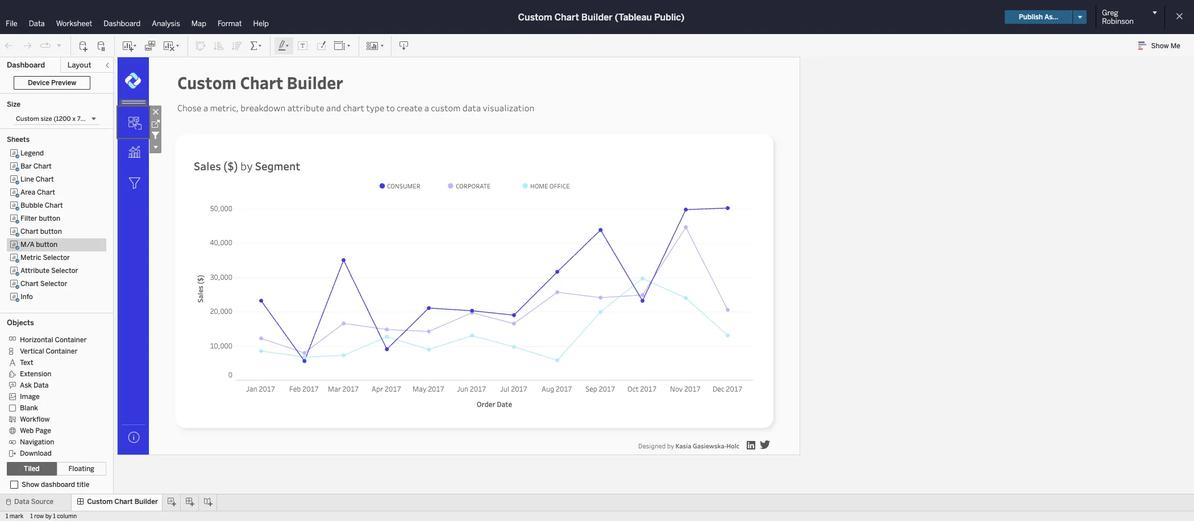 Task type: locate. For each thing, give the bounding box(es) containing it.
size
[[7, 101, 20, 109]]

button up metric selector
[[36, 241, 58, 249]]

bar chart
[[20, 163, 52, 171]]

1 vertical spatial show
[[22, 481, 39, 489]]

blank
[[20, 405, 38, 413]]

a
[[203, 102, 208, 114], [424, 102, 429, 114]]

0 vertical spatial builder
[[581, 12, 613, 22]]

show/hide cards image
[[366, 40, 384, 51]]

selector down metric selector
[[51, 267, 78, 275]]

horizontal container option
[[7, 334, 98, 346]]

greg
[[1102, 9, 1118, 17]]

a right chose
[[203, 102, 208, 114]]

device preview button
[[14, 76, 91, 90]]

vertical container option
[[7, 346, 98, 357]]

1 for 1 mark
[[6, 514, 8, 521]]

new data source image
[[78, 40, 89, 51]]

by left kasia
[[667, 442, 674, 450]]

selector down attribute selector
[[40, 280, 67, 288]]

2 horizontal spatial builder
[[581, 12, 613, 22]]

use as filter image
[[149, 130, 161, 142]]

chart
[[555, 12, 579, 22], [240, 71, 283, 94], [33, 163, 52, 171], [36, 176, 54, 184], [37, 189, 55, 197], [45, 202, 63, 210], [20, 228, 39, 236], [20, 280, 39, 288], [114, 499, 133, 506]]

to
[[386, 102, 395, 114]]

0 horizontal spatial show
[[22, 481, 39, 489]]

dashboard up new worksheet image
[[104, 19, 141, 28]]

dashboard down redo icon
[[7, 61, 45, 69]]

0 horizontal spatial by
[[45, 514, 52, 521]]

public)
[[654, 12, 685, 22]]

0 vertical spatial container
[[55, 336, 87, 344]]

area
[[20, 189, 35, 197]]

collapse image
[[104, 62, 111, 69]]

0 vertical spatial selector
[[43, 254, 70, 262]]

custom chart builder down title
[[87, 499, 158, 506]]

1 horizontal spatial 1
[[30, 514, 33, 521]]

swap rows and columns image
[[195, 40, 206, 51]]

1 horizontal spatial show
[[1151, 42, 1169, 50]]

vertical
[[20, 348, 44, 356]]

chose a metric, breakdown attribute and chart type to create a custom data visualization
[[177, 102, 536, 114]]

dashboard
[[104, 19, 141, 28], [7, 61, 45, 69]]

title
[[77, 481, 89, 489]]

show
[[1151, 42, 1169, 50], [22, 481, 39, 489]]

1 row by 1 column
[[30, 514, 77, 521]]

ask data option
[[7, 380, 98, 391]]

1 for 1 row by 1 column
[[30, 514, 33, 521]]

2 a from the left
[[424, 102, 429, 114]]

2 vertical spatial by
[[45, 514, 52, 521]]

replay animation image left new data source image
[[56, 42, 63, 49]]

togglestate option group
[[7, 463, 106, 476]]

sheets
[[7, 136, 30, 144]]

marks. press enter to open the view data window.. use arrow keys to navigate data visualization elements. image
[[118, 107, 149, 138], [118, 137, 149, 168], [118, 167, 149, 198], [192, 181, 753, 192], [236, 198, 753, 381], [127, 431, 141, 445]]

objects list box
[[7, 331, 106, 459]]

metric,
[[210, 102, 239, 114]]

publish as...
[[1019, 13, 1058, 21]]

container down 'horizontal container'
[[46, 348, 77, 356]]

custom chart builder
[[177, 71, 343, 94], [87, 499, 158, 506]]

1 vertical spatial data
[[33, 382, 49, 390]]

download image
[[398, 40, 410, 51]]

button
[[39, 215, 60, 223], [40, 228, 62, 236], [36, 241, 58, 249]]

1 vertical spatial builder
[[287, 71, 343, 94]]

2 vertical spatial button
[[36, 241, 58, 249]]

0 horizontal spatial dashboard
[[7, 61, 45, 69]]

container inside vertical container option
[[46, 348, 77, 356]]

1 left row
[[30, 514, 33, 521]]

data up mark
[[14, 499, 29, 506]]

0 horizontal spatial 1
[[6, 514, 8, 521]]

show me button
[[1133, 37, 1191, 55]]

custom chart builder inside application
[[177, 71, 343, 94]]

button down bubble chart
[[39, 215, 60, 223]]

1 1 from the left
[[6, 514, 8, 521]]

1 horizontal spatial replay animation image
[[56, 42, 63, 49]]

designed by kasia gasiewska-holc
[[638, 442, 740, 450]]

selector up attribute selector
[[43, 254, 70, 262]]

1 left column
[[53, 514, 56, 521]]

navigation
[[20, 439, 54, 447]]

analysis
[[152, 19, 180, 28]]

1 mark
[[6, 514, 23, 521]]

1
[[6, 514, 8, 521], [30, 514, 33, 521], [53, 514, 56, 521]]

show left me
[[1151, 42, 1169, 50]]

list box
[[7, 147, 106, 310]]

show inside button
[[1151, 42, 1169, 50]]

data inside option
[[33, 382, 49, 390]]

bubble
[[20, 202, 43, 210]]

container for vertical container
[[46, 348, 77, 356]]

1 vertical spatial container
[[46, 348, 77, 356]]

2 vertical spatial builder
[[135, 499, 158, 506]]

greg robinson
[[1102, 9, 1134, 26]]

0 vertical spatial by
[[240, 159, 253, 173]]

attribute
[[287, 102, 324, 114]]

1 horizontal spatial by
[[240, 159, 253, 173]]

m/a
[[20, 241, 34, 249]]

1 horizontal spatial dashboard
[[104, 19, 141, 28]]

data down extension
[[33, 382, 49, 390]]

attribute selector
[[20, 267, 78, 275]]

floating
[[68, 466, 94, 474]]

2 horizontal spatial 1
[[53, 514, 56, 521]]

0 vertical spatial button
[[39, 215, 60, 223]]

replay animation image right redo icon
[[40, 40, 51, 51]]

2 vertical spatial data
[[14, 499, 29, 506]]

by right row
[[45, 514, 52, 521]]

attribute
[[20, 267, 50, 275]]

builder inside application
[[287, 71, 343, 94]]

(tableau
[[615, 12, 652, 22]]

custom chart builder (tableau public)
[[518, 12, 685, 22]]

totals image
[[250, 40, 263, 51]]

container
[[55, 336, 87, 344], [46, 348, 77, 356]]

0 vertical spatial data
[[29, 19, 45, 28]]

replay animation image
[[40, 40, 51, 51], [56, 42, 63, 49]]

builder
[[581, 12, 613, 22], [287, 71, 343, 94], [135, 499, 158, 506]]

source
[[31, 499, 54, 506]]

worksheet
[[56, 19, 92, 28]]

1 vertical spatial selector
[[51, 267, 78, 275]]

filter button
[[20, 215, 60, 223]]

data for data source
[[14, 499, 29, 506]]

redo image
[[22, 40, 33, 51]]

sort ascending image
[[213, 40, 225, 51]]

container inside horizontal container option
[[55, 336, 87, 344]]

0 vertical spatial custom chart builder
[[177, 71, 343, 94]]

gasiewska-
[[693, 442, 727, 450]]

1 horizontal spatial custom chart builder
[[177, 71, 343, 94]]

data
[[29, 19, 45, 28], [33, 382, 49, 390], [14, 499, 29, 506]]

1 left mark
[[6, 514, 8, 521]]

highlight image
[[277, 40, 290, 51]]

image image
[[124, 72, 142, 89], [171, 130, 782, 437], [760, 441, 770, 450], [747, 442, 755, 450]]

selector for metric selector
[[43, 254, 70, 262]]

undo image
[[3, 40, 15, 51]]

1 vertical spatial button
[[40, 228, 62, 236]]

0 horizontal spatial a
[[203, 102, 208, 114]]

2 vertical spatial selector
[[40, 280, 67, 288]]

container up vertical container option
[[55, 336, 87, 344]]

by for 1 row by 1 column
[[45, 514, 52, 521]]

chose
[[177, 102, 201, 114]]

0 vertical spatial show
[[1151, 42, 1169, 50]]

objects
[[7, 319, 34, 327]]

2 1 from the left
[[30, 514, 33, 521]]

by right ($)
[[240, 159, 253, 173]]

custom chart builder up breakdown
[[177, 71, 343, 94]]

1 horizontal spatial a
[[424, 102, 429, 114]]

as...
[[1045, 13, 1058, 21]]

data for data
[[29, 19, 45, 28]]

show mark labels image
[[297, 40, 309, 51]]

data up redo icon
[[29, 19, 45, 28]]

custom chart builder application
[[114, 57, 1193, 493]]

0 horizontal spatial replay animation image
[[40, 40, 51, 51]]

format workbook image
[[315, 40, 327, 51]]

1 horizontal spatial builder
[[287, 71, 343, 94]]

button down filter button on the top of page
[[40, 228, 62, 236]]

show down the tiled on the left bottom of page
[[22, 481, 39, 489]]

me
[[1171, 42, 1181, 50]]

row
[[34, 514, 44, 521]]

custom
[[518, 12, 552, 22], [177, 71, 237, 94], [16, 115, 39, 123], [87, 499, 113, 506]]

sales
[[194, 159, 221, 173]]

0 vertical spatial dashboard
[[104, 19, 141, 28]]

kasia
[[676, 442, 692, 450]]

1 vertical spatial custom chart builder
[[87, 499, 158, 506]]

button for m/a button
[[36, 241, 58, 249]]

a right create
[[424, 102, 429, 114]]

1 vertical spatial by
[[667, 442, 674, 450]]

selector
[[43, 254, 70, 262], [51, 267, 78, 275], [40, 280, 67, 288]]

0 horizontal spatial custom chart builder
[[87, 499, 158, 506]]

extension
[[20, 371, 51, 378]]



Task type: vqa. For each thing, say whether or not it's contained in the screenshot.
Workbook thumbnail
no



Task type: describe. For each thing, give the bounding box(es) containing it.
selector for attribute selector
[[51, 267, 78, 275]]

x
[[72, 115, 76, 123]]

size
[[41, 115, 52, 123]]

type
[[366, 102, 384, 114]]

remove from dashboard image
[[149, 106, 161, 118]]

navigation option
[[7, 437, 98, 448]]

clear sheet image
[[163, 40, 181, 51]]

line chart
[[20, 176, 54, 184]]

legend
[[20, 149, 44, 157]]

700)
[[77, 115, 91, 123]]

download option
[[7, 448, 98, 459]]

sales ($) by segment
[[194, 159, 300, 173]]

chart selector
[[20, 280, 67, 288]]

text option
[[7, 357, 98, 368]]

file
[[6, 19, 17, 28]]

bubble chart
[[20, 202, 63, 210]]

area chart
[[20, 189, 55, 197]]

create
[[397, 102, 423, 114]]

3 1 from the left
[[53, 514, 56, 521]]

metric selector
[[20, 254, 70, 262]]

tiled
[[24, 466, 40, 474]]

(1200
[[54, 115, 71, 123]]

selector for chart selector
[[40, 280, 67, 288]]

visualization
[[483, 102, 535, 114]]

2 horizontal spatial by
[[667, 442, 674, 450]]

vertical container
[[20, 348, 77, 356]]

horizontal container
[[20, 336, 87, 344]]

format
[[218, 19, 242, 28]]

web page
[[20, 427, 51, 435]]

mark
[[10, 514, 23, 521]]

horizontal
[[20, 336, 53, 344]]

chart inside custom chart builder application
[[240, 71, 283, 94]]

custom inside application
[[177, 71, 237, 94]]

filter
[[20, 215, 37, 223]]

column
[[57, 514, 77, 521]]

metric
[[20, 254, 41, 262]]

bar
[[20, 163, 32, 171]]

device
[[28, 79, 49, 87]]

preview
[[51, 79, 76, 87]]

custom size (1200 x 700)
[[16, 115, 91, 123]]

button for filter button
[[39, 215, 60, 223]]

web
[[20, 427, 34, 435]]

chart button
[[20, 228, 62, 236]]

line
[[20, 176, 34, 184]]

robinson
[[1102, 17, 1134, 26]]

data
[[463, 102, 481, 114]]

device preview
[[28, 79, 76, 87]]

ask data
[[20, 382, 49, 390]]

duplicate image
[[144, 40, 156, 51]]

map
[[191, 19, 206, 28]]

publish
[[1019, 13, 1043, 21]]

data source
[[14, 499, 54, 506]]

download
[[20, 450, 52, 458]]

designed
[[638, 442, 666, 450]]

info
[[20, 293, 33, 301]]

show me
[[1151, 42, 1181, 50]]

show for show dashboard title
[[22, 481, 39, 489]]

pause auto updates image
[[96, 40, 107, 51]]

blank option
[[7, 402, 98, 414]]

0 horizontal spatial builder
[[135, 499, 158, 506]]

more options image
[[149, 142, 161, 153]]

ask
[[20, 382, 32, 390]]

custom
[[431, 102, 461, 114]]

segment
[[255, 159, 300, 173]]

by for sales ($) by segment
[[240, 159, 253, 173]]

list box containing legend
[[7, 147, 106, 310]]

chart
[[343, 102, 364, 114]]

dashboard
[[41, 481, 75, 489]]

help
[[253, 19, 269, 28]]

breakdown
[[241, 102, 286, 114]]

show dashboard title
[[22, 481, 89, 489]]

fit image
[[334, 40, 352, 51]]

extension option
[[7, 368, 98, 380]]

new worksheet image
[[122, 40, 138, 51]]

text
[[20, 359, 33, 367]]

holc
[[727, 442, 740, 450]]

button for chart button
[[40, 228, 62, 236]]

show for show me
[[1151, 42, 1169, 50]]

layout
[[67, 61, 91, 69]]

and
[[326, 102, 341, 114]]

publish as... button
[[1005, 10, 1073, 24]]

1 vertical spatial dashboard
[[7, 61, 45, 69]]

container for horizontal container
[[55, 336, 87, 344]]

image
[[20, 393, 40, 401]]

sort descending image
[[231, 40, 243, 51]]

web page option
[[7, 425, 98, 437]]

workflow
[[20, 416, 50, 424]]

go to sheet image
[[149, 118, 161, 130]]

1 a from the left
[[203, 102, 208, 114]]

workflow option
[[7, 414, 98, 425]]

page
[[35, 427, 51, 435]]

image option
[[7, 391, 98, 402]]

m/a button
[[20, 241, 58, 249]]



